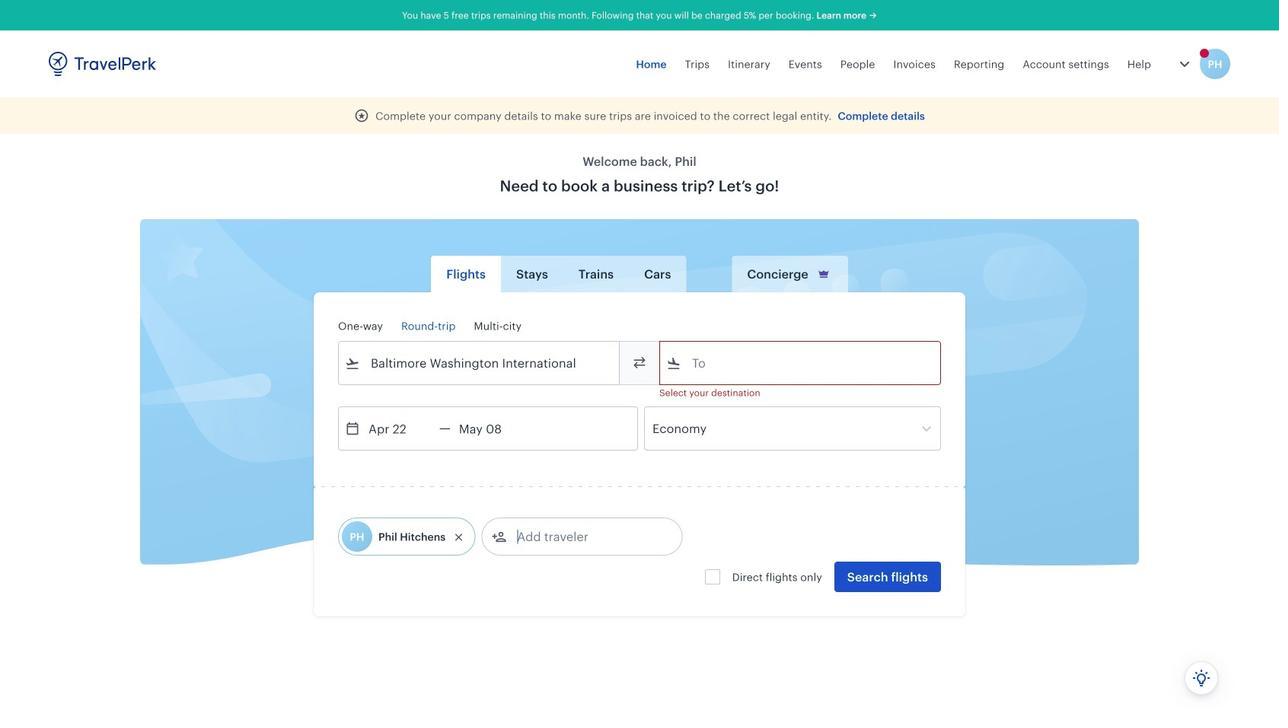 Task type: locate. For each thing, give the bounding box(es) containing it.
Return text field
[[451, 407, 530, 450]]

To search field
[[682, 351, 921, 375]]

From search field
[[360, 351, 599, 375]]

Add traveler search field
[[507, 525, 665, 549]]



Task type: describe. For each thing, give the bounding box(es) containing it.
Depart text field
[[360, 407, 439, 450]]



Task type: vqa. For each thing, say whether or not it's contained in the screenshot.
Add First Traveler search box in the bottom of the page
no



